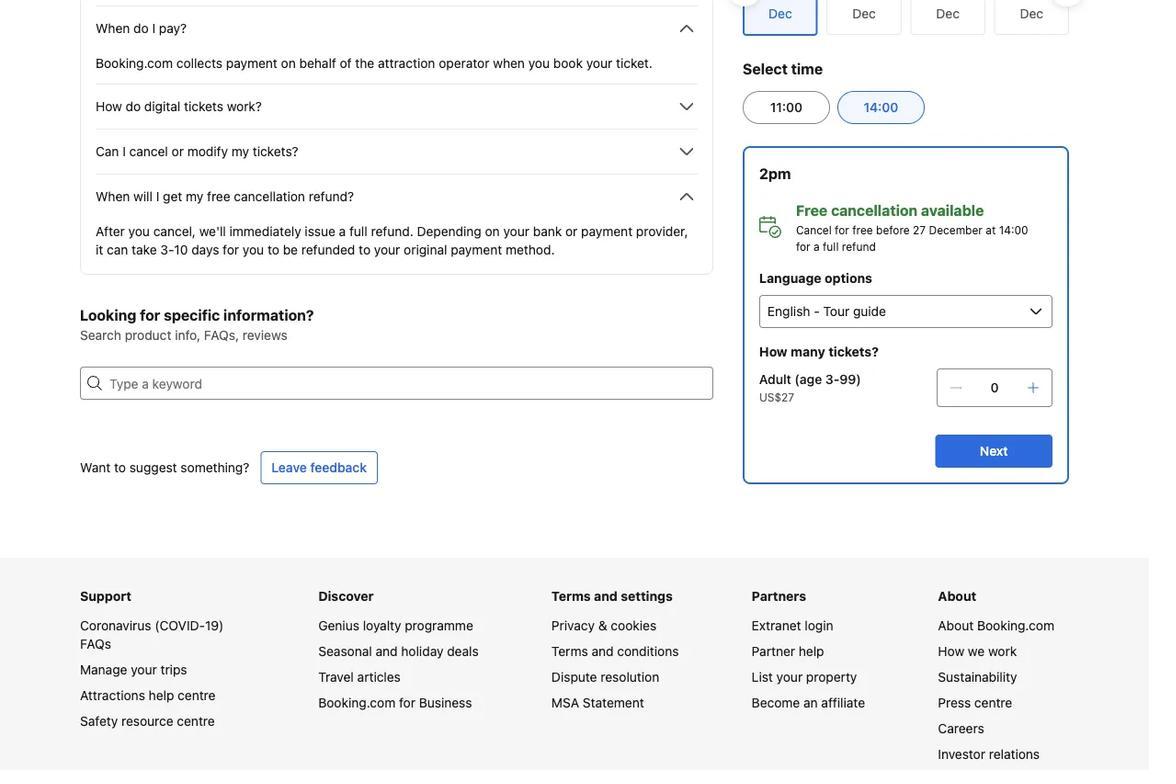 Task type: describe. For each thing, give the bounding box(es) containing it.
1 vertical spatial you
[[128, 224, 150, 239]]

booking.com for business link
[[318, 696, 472, 711]]

when for when do i pay?
[[96, 21, 130, 36]]

&
[[599, 618, 608, 634]]

info,
[[175, 328, 201, 343]]

refunded
[[301, 242, 355, 258]]

language options
[[760, 271, 873, 286]]

extranet login
[[752, 618, 834, 634]]

articles
[[357, 670, 401, 685]]

i inside can i cancel or modify my tickets? 'dropdown button'
[[123, 144, 126, 159]]

about for about booking.com
[[938, 618, 974, 634]]

original
[[404, 242, 447, 258]]

language
[[760, 271, 822, 286]]

become an affiliate link
[[752, 696, 866, 711]]

modify
[[187, 144, 228, 159]]

cancellation inside free cancellation available cancel for free before 27 december at 14:00 for a full refund
[[831, 202, 918, 219]]

booking.com collects payment on behalf of the attraction operator when you book your ticket.
[[96, 56, 653, 71]]

trips
[[161, 663, 187, 678]]

how do digital tickets work?
[[96, 99, 262, 114]]

Type a keyword field
[[102, 367, 714, 400]]

about booking.com link
[[938, 618, 1055, 634]]

login
[[805, 618, 834, 634]]

affiliate
[[822, 696, 866, 711]]

2pm
[[760, 165, 791, 183]]

your up method.
[[504, 224, 530, 239]]

your down partner help
[[777, 670, 803, 685]]

us$27
[[760, 391, 795, 404]]

be
[[283, 242, 298, 258]]

feedback
[[310, 460, 367, 475]]

days
[[191, 242, 219, 258]]

19)
[[205, 618, 224, 634]]

support
[[80, 589, 132, 604]]

coronavirus
[[80, 618, 151, 634]]

when will i get my free cancellation refund?
[[96, 189, 354, 204]]

can i cancel or modify my tickets?
[[96, 144, 299, 159]]

terms and conditions
[[552, 644, 679, 659]]

1 dec button from the left
[[827, 0, 902, 35]]

11:00
[[770, 100, 803, 115]]

free for will
[[207, 189, 230, 204]]

dec for 2nd the dec button from the left
[[937, 6, 960, 21]]

your down refund.
[[374, 242, 400, 258]]

property
[[806, 670, 857, 685]]

free cancellation available cancel for free before 27 december at 14:00 for a full refund
[[796, 202, 1029, 253]]

when do i pay?
[[96, 21, 187, 36]]

work?
[[227, 99, 262, 114]]

press centre link
[[938, 696, 1013, 711]]

how for how we work
[[938, 644, 965, 659]]

i for do
[[152, 21, 156, 36]]

december
[[929, 223, 983, 236]]

0 horizontal spatial to
[[114, 460, 126, 475]]

sustainability link
[[938, 670, 1018, 685]]

booking.com for booking.com for business
[[318, 696, 396, 711]]

become an affiliate
[[752, 696, 866, 711]]

msa statement link
[[552, 696, 644, 711]]

1 vertical spatial tickets?
[[829, 344, 879, 360]]

(covid-
[[155, 618, 205, 634]]

after
[[96, 224, 125, 239]]

pay?
[[159, 21, 187, 36]]

how for how do digital tickets work?
[[96, 99, 122, 114]]

collects
[[176, 56, 223, 71]]

refund?
[[309, 189, 354, 204]]

conditions
[[617, 644, 679, 659]]

help for partner
[[799, 644, 825, 659]]

for down the cancel in the right top of the page
[[796, 240, 811, 253]]

genius
[[318, 618, 360, 634]]

time
[[792, 60, 823, 78]]

seasonal and holiday deals
[[318, 644, 479, 659]]

0 horizontal spatial 14:00
[[864, 100, 899, 115]]

cancel
[[796, 223, 832, 236]]

privacy
[[552, 618, 595, 634]]

free for cancellation
[[853, 223, 873, 236]]

holiday
[[401, 644, 444, 659]]

behalf
[[299, 56, 336, 71]]

a inside after you cancel, we'll immediately issue a full refund. depending on your bank or payment provider, it can take 3-10 days for you to be refunded to your original payment method.
[[339, 224, 346, 239]]

investor relations link
[[938, 747, 1040, 762]]

about booking.com
[[938, 618, 1055, 634]]

seasonal
[[318, 644, 372, 659]]

book
[[553, 56, 583, 71]]

when do i pay? button
[[96, 17, 698, 40]]

careers
[[938, 721, 985, 737]]

after you cancel, we'll immediately issue a full refund. depending on your bank or payment provider, it can take 3-10 days for you to be refunded to your original payment method.
[[96, 224, 688, 258]]

resolution
[[601, 670, 660, 685]]

region containing dec
[[728, 0, 1084, 43]]

ticket.
[[616, 56, 653, 71]]

next
[[980, 444, 1009, 459]]

full inside after you cancel, we'll immediately issue a full refund. depending on your bank or payment provider, it can take 3-10 days for you to be refunded to your original payment method.
[[349, 224, 368, 239]]

sustainability
[[938, 670, 1018, 685]]

centre down sustainability link
[[975, 696, 1013, 711]]

attraction
[[378, 56, 435, 71]]

suggest
[[129, 460, 177, 475]]

centre for safety resource centre
[[177, 714, 215, 729]]

options
[[825, 271, 873, 286]]

at
[[986, 223, 996, 236]]

2 dec button from the left
[[911, 0, 986, 35]]

the
[[355, 56, 375, 71]]

(age
[[795, 372, 822, 387]]

terms for terms and settings
[[552, 589, 591, 604]]

privacy & cookies link
[[552, 618, 657, 634]]

1 horizontal spatial payment
[[451, 242, 502, 258]]

3- inside after you cancel, we'll immediately issue a full refund. depending on your bank or payment provider, it can take 3-10 days for you to be refunded to your original payment method.
[[160, 242, 174, 258]]

attractions help centre
[[80, 688, 216, 704]]

terms and conditions link
[[552, 644, 679, 659]]

tickets? inside 'dropdown button'
[[253, 144, 299, 159]]

your up attractions help centre link at the bottom of the page
[[131, 663, 157, 678]]

something?
[[181, 460, 250, 475]]



Task type: locate. For each thing, give the bounding box(es) containing it.
product
[[125, 328, 171, 343]]

0 vertical spatial how
[[96, 99, 122, 114]]

select time
[[743, 60, 823, 78]]

2 terms from the top
[[552, 644, 588, 659]]

and down loyalty
[[376, 644, 398, 659]]

tickets? up 99)
[[829, 344, 879, 360]]

2 vertical spatial you
[[243, 242, 264, 258]]

0 horizontal spatial a
[[339, 224, 346, 239]]

1 vertical spatial booking.com
[[978, 618, 1055, 634]]

2 vertical spatial payment
[[451, 242, 502, 258]]

1 vertical spatial how
[[760, 344, 788, 360]]

how do digital tickets work? button
[[96, 96, 698, 118]]

for right days
[[223, 242, 239, 258]]

0 vertical spatial do
[[133, 21, 149, 36]]

or inside 'dropdown button'
[[172, 144, 184, 159]]

coronavirus (covid-19) faqs link
[[80, 618, 224, 652]]

want to suggest something?
[[80, 460, 250, 475]]

how we work
[[938, 644, 1017, 659]]

partner help link
[[752, 644, 825, 659]]

about up we
[[938, 618, 974, 634]]

2 horizontal spatial how
[[938, 644, 965, 659]]

become
[[752, 696, 800, 711]]

1 vertical spatial on
[[485, 224, 500, 239]]

on right depending
[[485, 224, 500, 239]]

faqs,
[[204, 328, 239, 343]]

0 vertical spatial full
[[349, 224, 368, 239]]

dispute resolution link
[[552, 670, 660, 685]]

extranet
[[752, 618, 802, 634]]

help down trips
[[149, 688, 174, 704]]

when will i get my free cancellation refund? button
[[96, 186, 698, 208]]

0 vertical spatial about
[[938, 589, 977, 604]]

i for will
[[156, 189, 159, 204]]

on inside after you cancel, we'll immediately issue a full refund. depending on your bank or payment provider, it can take 3-10 days for you to be refunded to your original payment method.
[[485, 224, 500, 239]]

for up refund
[[835, 223, 850, 236]]

my inside 'dropdown button'
[[232, 144, 249, 159]]

0 horizontal spatial cancellation
[[234, 189, 305, 204]]

privacy & cookies
[[552, 618, 657, 634]]

or right bank at the top left
[[566, 224, 578, 239]]

i right will
[[156, 189, 159, 204]]

do inside dropdown button
[[126, 99, 141, 114]]

list your property
[[752, 670, 857, 685]]

how up adult
[[760, 344, 788, 360]]

you left 'book'
[[529, 56, 550, 71]]

2 dec from the left
[[937, 6, 960, 21]]

refund
[[842, 240, 876, 253]]

centre for attractions help centre
[[178, 688, 216, 704]]

you
[[529, 56, 550, 71], [128, 224, 150, 239], [243, 242, 264, 258]]

0 horizontal spatial dec button
[[827, 0, 902, 35]]

how left we
[[938, 644, 965, 659]]

1 vertical spatial do
[[126, 99, 141, 114]]

we
[[968, 644, 985, 659]]

1 horizontal spatial free
[[853, 223, 873, 236]]

msa
[[552, 696, 579, 711]]

1 vertical spatial payment
[[581, 224, 633, 239]]

you down immediately
[[243, 242, 264, 258]]

do left pay?
[[133, 21, 149, 36]]

safety
[[80, 714, 118, 729]]

or inside after you cancel, we'll immediately issue a full refund. depending on your bank or payment provider, it can take 3-10 days for you to be refunded to your original payment method.
[[566, 224, 578, 239]]

adult (age 3-99) us$27
[[760, 372, 861, 404]]

press centre
[[938, 696, 1013, 711]]

my right modify
[[232, 144, 249, 159]]

14:00
[[864, 100, 899, 115], [999, 223, 1029, 236]]

provider,
[[636, 224, 688, 239]]

0 vertical spatial payment
[[226, 56, 278, 71]]

centre down trips
[[178, 688, 216, 704]]

0 horizontal spatial payment
[[226, 56, 278, 71]]

get
[[163, 189, 182, 204]]

reviews
[[243, 328, 288, 343]]

and
[[594, 589, 618, 604], [376, 644, 398, 659], [592, 644, 614, 659]]

99)
[[840, 372, 861, 387]]

1 horizontal spatial 14:00
[[999, 223, 1029, 236]]

0 horizontal spatial dec
[[853, 6, 876, 21]]

do left the digital
[[126, 99, 141, 114]]

your right 'book'
[[587, 56, 613, 71]]

can
[[96, 144, 119, 159]]

when
[[96, 21, 130, 36], [96, 189, 130, 204]]

when left will
[[96, 189, 130, 204]]

0 horizontal spatial tickets?
[[253, 144, 299, 159]]

discover
[[318, 589, 374, 604]]

2 horizontal spatial payment
[[581, 224, 633, 239]]

0 vertical spatial on
[[281, 56, 296, 71]]

will
[[133, 189, 153, 204]]

free inside free cancellation available cancel for free before 27 december at 14:00 for a full refund
[[853, 223, 873, 236]]

leave
[[272, 460, 307, 475]]

region
[[728, 0, 1084, 43]]

1 vertical spatial full
[[823, 240, 839, 253]]

settings
[[621, 589, 673, 604]]

booking.com up 'work'
[[978, 618, 1055, 634]]

1 vertical spatial i
[[123, 144, 126, 159]]

investor relations
[[938, 747, 1040, 762]]

booking.com down travel articles link
[[318, 696, 396, 711]]

and for holiday
[[376, 644, 398, 659]]

safety resource centre
[[80, 714, 215, 729]]

to left be
[[268, 242, 280, 258]]

for inside after you cancel, we'll immediately issue a full refund. depending on your bank or payment provider, it can take 3-10 days for you to be refunded to your original payment method.
[[223, 242, 239, 258]]

depending
[[417, 224, 482, 239]]

0 horizontal spatial free
[[207, 189, 230, 204]]

want
[[80, 460, 111, 475]]

when for when will i get my free cancellation refund?
[[96, 189, 130, 204]]

0 vertical spatial a
[[339, 224, 346, 239]]

0 horizontal spatial booking.com
[[96, 56, 173, 71]]

about
[[938, 589, 977, 604], [938, 618, 974, 634]]

0 vertical spatial tickets?
[[253, 144, 299, 159]]

attractions help centre link
[[80, 688, 216, 704]]

0 horizontal spatial on
[[281, 56, 296, 71]]

0 vertical spatial booking.com
[[96, 56, 173, 71]]

we'll
[[199, 224, 226, 239]]

1 vertical spatial or
[[566, 224, 578, 239]]

1 horizontal spatial cancellation
[[831, 202, 918, 219]]

0 horizontal spatial how
[[96, 99, 122, 114]]

of
[[340, 56, 352, 71]]

full left refund.
[[349, 224, 368, 239]]

2 vertical spatial i
[[156, 189, 159, 204]]

statement
[[583, 696, 644, 711]]

looking
[[80, 307, 136, 324]]

work
[[989, 644, 1017, 659]]

tickets? down work?
[[253, 144, 299, 159]]

tickets
[[184, 99, 223, 114]]

i inside when do i pay? 'dropdown button'
[[152, 21, 156, 36]]

for inside looking for specific information? search product info, faqs, reviews
[[140, 307, 160, 324]]

terms for terms and conditions
[[552, 644, 588, 659]]

operator
[[439, 56, 490, 71]]

my right get
[[186, 189, 203, 204]]

cancellation up before
[[831, 202, 918, 219]]

genius loyalty programme
[[318, 618, 473, 634]]

dec button
[[827, 0, 902, 35], [911, 0, 986, 35], [995, 0, 1070, 35]]

manage
[[80, 663, 127, 678]]

3- right the (age
[[826, 372, 840, 387]]

do for when
[[133, 21, 149, 36]]

how up can
[[96, 99, 122, 114]]

list
[[752, 670, 773, 685]]

1 horizontal spatial how
[[760, 344, 788, 360]]

do for how
[[126, 99, 141, 114]]

booking.com
[[96, 56, 173, 71], [978, 618, 1055, 634], [318, 696, 396, 711]]

about up 'about booking.com' link
[[938, 589, 977, 604]]

information?
[[223, 307, 314, 324]]

payment down depending
[[451, 242, 502, 258]]

0 vertical spatial or
[[172, 144, 184, 159]]

adult
[[760, 372, 792, 387]]

my inside dropdown button
[[186, 189, 203, 204]]

1 dec from the left
[[853, 6, 876, 21]]

3- down cancel,
[[160, 242, 174, 258]]

payment left provider,
[[581, 224, 633, 239]]

centre right 'resource' at the bottom of the page
[[177, 714, 215, 729]]

3- inside "adult (age 3-99) us$27"
[[826, 372, 840, 387]]

1 vertical spatial about
[[938, 618, 974, 634]]

0
[[991, 380, 999, 395]]

to right "refunded"
[[359, 242, 371, 258]]

when left pay?
[[96, 21, 130, 36]]

1 vertical spatial 14:00
[[999, 223, 1029, 236]]

for left business
[[399, 696, 416, 711]]

0 vertical spatial my
[[232, 144, 249, 159]]

1 horizontal spatial a
[[814, 240, 820, 253]]

1 horizontal spatial full
[[823, 240, 839, 253]]

or right cancel
[[172, 144, 184, 159]]

terms down privacy
[[552, 644, 588, 659]]

2 horizontal spatial to
[[359, 242, 371, 258]]

free up we'll
[[207, 189, 230, 204]]

leave feedback button
[[261, 452, 378, 485]]

about for about
[[938, 589, 977, 604]]

full
[[349, 224, 368, 239], [823, 240, 839, 253]]

your
[[587, 56, 613, 71], [504, 224, 530, 239], [374, 242, 400, 258], [131, 663, 157, 678], [777, 670, 803, 685]]

payment
[[226, 56, 278, 71], [581, 224, 633, 239], [451, 242, 502, 258]]

a down the cancel in the right top of the page
[[814, 240, 820, 253]]

1 horizontal spatial dec button
[[911, 0, 986, 35]]

and for settings
[[594, 589, 618, 604]]

issue
[[305, 224, 336, 239]]

business
[[419, 696, 472, 711]]

0 horizontal spatial my
[[186, 189, 203, 204]]

terms up privacy
[[552, 589, 591, 604]]

booking.com down when do i pay?
[[96, 56, 173, 71]]

full inside free cancellation available cancel for free before 27 december at 14:00 for a full refund
[[823, 240, 839, 253]]

when
[[493, 56, 525, 71]]

3 dec from the left
[[1020, 6, 1044, 21]]

1 vertical spatial terms
[[552, 644, 588, 659]]

search
[[80, 328, 121, 343]]

1 vertical spatial a
[[814, 240, 820, 253]]

i left pay?
[[152, 21, 156, 36]]

0 vertical spatial help
[[799, 644, 825, 659]]

booking.com for business
[[318, 696, 472, 711]]

27
[[913, 223, 926, 236]]

2 horizontal spatial booking.com
[[978, 618, 1055, 634]]

1 horizontal spatial dec
[[937, 6, 960, 21]]

0 vertical spatial terms
[[552, 589, 591, 604]]

2 vertical spatial how
[[938, 644, 965, 659]]

0 vertical spatial when
[[96, 21, 130, 36]]

0 horizontal spatial you
[[128, 224, 150, 239]]

cookies
[[611, 618, 657, 634]]

1 horizontal spatial 3-
[[826, 372, 840, 387]]

1 horizontal spatial help
[[799, 644, 825, 659]]

help for attractions
[[149, 688, 174, 704]]

cancellation up immediately
[[234, 189, 305, 204]]

1 horizontal spatial you
[[243, 242, 264, 258]]

and down &
[[592, 644, 614, 659]]

1 horizontal spatial on
[[485, 224, 500, 239]]

a right issue
[[339, 224, 346, 239]]

dec for 3rd the dec button from right
[[853, 6, 876, 21]]

2 horizontal spatial dec
[[1020, 6, 1044, 21]]

to right want
[[114, 460, 126, 475]]

1 horizontal spatial or
[[566, 224, 578, 239]]

1 horizontal spatial tickets?
[[829, 344, 879, 360]]

dispute
[[552, 670, 597, 685]]

full down the cancel in the right top of the page
[[823, 240, 839, 253]]

2 when from the top
[[96, 189, 130, 204]]

1 horizontal spatial booking.com
[[318, 696, 396, 711]]

travel
[[318, 670, 354, 685]]

can i cancel or modify my tickets? button
[[96, 141, 698, 163]]

2 about from the top
[[938, 618, 974, 634]]

0 vertical spatial free
[[207, 189, 230, 204]]

1 vertical spatial when
[[96, 189, 130, 204]]

do inside 'dropdown button'
[[133, 21, 149, 36]]

1 about from the top
[[938, 589, 977, 604]]

0 horizontal spatial full
[[349, 224, 368, 239]]

1 vertical spatial help
[[149, 688, 174, 704]]

0 horizontal spatial 3-
[[160, 242, 174, 258]]

0 vertical spatial 3-
[[160, 242, 174, 258]]

and for conditions
[[592, 644, 614, 659]]

14:00 inside free cancellation available cancel for free before 27 december at 14:00 for a full refund
[[999, 223, 1029, 236]]

1 vertical spatial 3-
[[826, 372, 840, 387]]

cancel
[[129, 144, 168, 159]]

list your property link
[[752, 670, 857, 685]]

free inside dropdown button
[[207, 189, 230, 204]]

genius loyalty programme link
[[318, 618, 473, 634]]

immediately
[[230, 224, 301, 239]]

0 horizontal spatial help
[[149, 688, 174, 704]]

when inside 'dropdown button'
[[96, 21, 130, 36]]

1 vertical spatial free
[[853, 223, 873, 236]]

1 vertical spatial my
[[186, 189, 203, 204]]

3 dec button from the left
[[995, 0, 1070, 35]]

you up take
[[128, 224, 150, 239]]

take
[[132, 242, 157, 258]]

2 horizontal spatial you
[[529, 56, 550, 71]]

0 vertical spatial 14:00
[[864, 100, 899, 115]]

and up privacy & cookies
[[594, 589, 618, 604]]

1 horizontal spatial to
[[268, 242, 280, 258]]

payment up work?
[[226, 56, 278, 71]]

1 terms from the top
[[552, 589, 591, 604]]

2 horizontal spatial dec button
[[995, 0, 1070, 35]]

help up list your property
[[799, 644, 825, 659]]

cancellation inside dropdown button
[[234, 189, 305, 204]]

for up product in the left of the page
[[140, 307, 160, 324]]

free up refund
[[853, 223, 873, 236]]

booking.com for booking.com collects payment on behalf of the attraction operator when you book your ticket.
[[96, 56, 173, 71]]

0 vertical spatial i
[[152, 21, 156, 36]]

relations
[[989, 747, 1040, 762]]

0 horizontal spatial or
[[172, 144, 184, 159]]

on left behalf
[[281, 56, 296, 71]]

how inside 'how do digital tickets work?' dropdown button
[[96, 99, 122, 114]]

dispute resolution
[[552, 670, 660, 685]]

2 vertical spatial booking.com
[[318, 696, 396, 711]]

manage your trips
[[80, 663, 187, 678]]

how for how many tickets?
[[760, 344, 788, 360]]

i right can
[[123, 144, 126, 159]]

1 horizontal spatial my
[[232, 144, 249, 159]]

0 vertical spatial you
[[529, 56, 550, 71]]

when inside dropdown button
[[96, 189, 130, 204]]

i inside "when will i get my free cancellation refund?" dropdown button
[[156, 189, 159, 204]]

1 when from the top
[[96, 21, 130, 36]]

a inside free cancellation available cancel for free before 27 december at 14:00 for a full refund
[[814, 240, 820, 253]]

can
[[107, 242, 128, 258]]

travel articles link
[[318, 670, 401, 685]]



Task type: vqa. For each thing, say whether or not it's contained in the screenshot.


